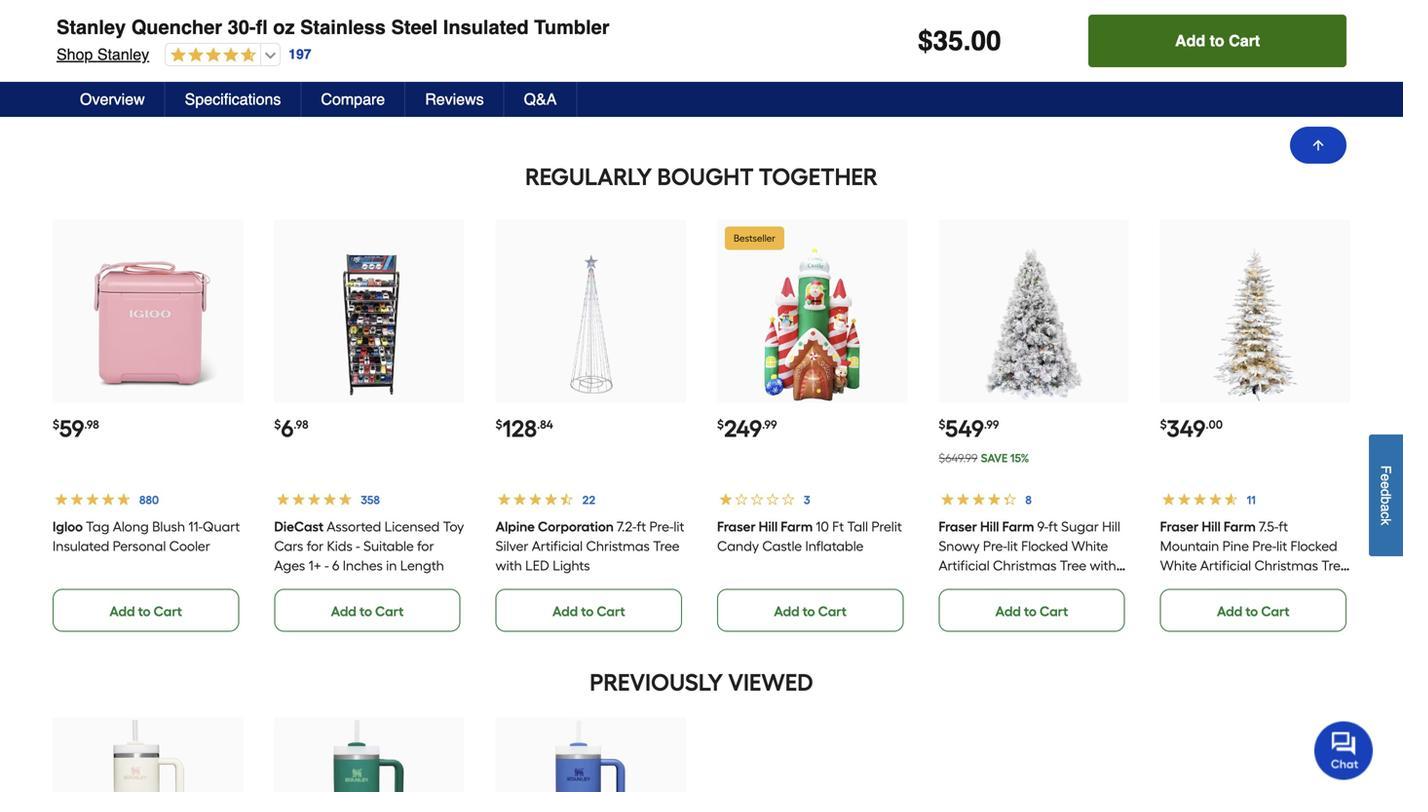 Task type: locate. For each thing, give the bounding box(es) containing it.
1 stanley quencher 30-fl oz stainless steel insulated tumbler image from the left
[[72, 719, 224, 792]]

hill inside 349 list item
[[1202, 518, 1221, 535]]

insulated
[[437, 8, 523, 31], [443, 16, 529, 38], [53, 538, 109, 554]]

2 add to cart list item from the left
[[1160, 0, 1351, 87]]

cart inside 249 list item
[[818, 603, 847, 620]]

specifications button
[[165, 82, 302, 117]]

0 horizontal spatial 6
[[281, 414, 294, 443]]

hill up castle
[[759, 518, 778, 535]]

with down sugar
[[1090, 557, 1116, 574]]

pre- right the 7.2-
[[650, 518, 674, 535]]

farm inside 249 list item
[[781, 518, 813, 535]]

fl right 10- at top
[[256, 16, 268, 38]]

1 horizontal spatial #
[[195, 37, 202, 53]]

farm for 249
[[781, 518, 813, 535]]

$ inside '$ 549 .99'
[[939, 417, 946, 432]]

artificial down pine
[[1200, 557, 1251, 574]]

$ for 6
[[274, 417, 281, 432]]

farm inside 549 list item
[[1002, 518, 1034, 535]]

add to cart inside 249 list item
[[774, 603, 847, 620]]

.98 for 59
[[84, 417, 99, 432]]

tumbler for stanley quencher 30-fl oz stainless steel insulated tumbler
[[534, 16, 610, 38]]

white down sugar
[[1072, 538, 1108, 554]]

alpine corporation 7.2-ft pre-lit silver artificial christmas tree with led lights image
[[515, 249, 667, 401]]

.99
[[762, 417, 777, 432], [984, 417, 999, 432]]

lit
[[674, 518, 684, 535], [1007, 538, 1018, 554], [1277, 538, 1287, 554]]

2 fraser hill farm from the left
[[939, 518, 1034, 535]]

fl inside stanley quencher 30-fl oz stainless steel insulated tumbler item # 5230208 | model # 10-10827-091
[[250, 8, 262, 31]]

lights inside 7.5-ft mountain pine pre-lit flocked white artificial christmas tree with led lights
[[1217, 577, 1255, 593]]

fl
[[250, 8, 262, 31], [256, 16, 268, 38]]

$ 59 .98
[[53, 414, 99, 443]]

shop down item
[[51, 62, 87, 80]]

1 flocked from the left
[[1021, 538, 1068, 554]]

1 horizontal spatial tree
[[1060, 557, 1087, 574]]

fraser hill farm inside 349 list item
[[1160, 518, 1256, 535]]

1 hill from the left
[[759, 518, 778, 535]]

lights down corporation
[[553, 557, 590, 574]]

0 horizontal spatial lights
[[553, 557, 590, 574]]

ft inside 7.5-ft mountain pine pre-lit flocked white artificial christmas tree with led lights
[[1279, 518, 1288, 535]]

compare button
[[302, 82, 406, 117]]

lit right snowy
[[1007, 538, 1018, 554]]

with inside 7.2-ft pre-lit silver artificial christmas tree with led lights
[[496, 557, 522, 574]]

shop stanley up overview
[[57, 45, 149, 63]]

1 horizontal spatial .99
[[984, 417, 999, 432]]

0 horizontal spatial flocked
[[1021, 538, 1068, 554]]

$ 249 .99
[[717, 414, 777, 443]]

2 horizontal spatial lights
[[1217, 577, 1255, 593]]

4.6 stars image
[[166, 47, 256, 65], [160, 62, 251, 80]]

oz for stanley quencher 30-fl oz stainless steel insulated tumbler item # 5230208 | model # 10-10827-091
[[267, 8, 289, 31]]

viewed
[[728, 668, 813, 697]]

fraser inside 249 list item
[[717, 518, 756, 535]]

1 .99 from the left
[[762, 417, 777, 432]]

stainless inside stanley quencher 30-fl oz stainless steel insulated tumbler item # 5230208 | model # 10-10827-091
[[294, 8, 380, 31]]

2 horizontal spatial fraser
[[1160, 518, 1199, 535]]

0 horizontal spatial stanley quencher 30-fl oz stainless steel insulated tumbler image
[[72, 719, 224, 792]]

0 horizontal spatial .99
[[762, 417, 777, 432]]

together
[[759, 163, 878, 191]]

add for 549 list item
[[996, 603, 1021, 620]]

2 horizontal spatial farm
[[1224, 518, 1256, 535]]

cart for 6 list item
[[375, 603, 404, 620]]

christmas down 7.5-
[[1255, 557, 1318, 574]]

2 horizontal spatial stanley quencher 30-fl oz stainless steel insulated tumbler image
[[515, 719, 667, 792]]

4 hill from the left
[[1202, 518, 1221, 535]]

insulated inside stanley quencher 30-fl oz stainless steel insulated tumbler item # 5230208 | model # 10-10827-091
[[437, 8, 523, 31]]

1 .98 from the left
[[84, 417, 99, 432]]

with
[[496, 557, 522, 574], [1090, 557, 1116, 574], [1160, 577, 1187, 593]]

k
[[1378, 519, 1394, 525]]

hill left 9-
[[980, 518, 999, 535]]

quencher inside stanley quencher 30-fl oz stainless steel insulated tumbler item # 5230208 | model # 10-10827-091
[[125, 8, 216, 31]]

1 horizontal spatial 6
[[332, 557, 340, 574]]

inflatable
[[805, 538, 864, 554]]

4.6 stars image down 10- at top
[[160, 62, 251, 80]]

$ inside the $ 249 .99
[[717, 417, 724, 432]]

to inside 349 list item
[[1246, 603, 1258, 620]]

tumbler for stanley quencher 30-fl oz stainless steel insulated tumbler item # 5230208 | model # 10-10827-091
[[528, 8, 604, 31]]

shop up overview
[[57, 45, 93, 63]]

1 fraser hill farm from the left
[[717, 518, 813, 535]]

fraser hill farm
[[717, 518, 813, 535], [939, 518, 1034, 535], [1160, 518, 1256, 535]]

fraser hill farm 10 ft tall prelit candy castle inflatable image
[[736, 249, 889, 401]]

flocked inside 7.5-ft mountain pine pre-lit flocked white artificial christmas tree with led lights
[[1291, 538, 1338, 554]]

.98 inside $ 59 .98
[[84, 417, 99, 432]]

0 vertical spatial -
[[356, 538, 360, 554]]

0 horizontal spatial tree
[[653, 538, 680, 554]]

$ 549 .99
[[939, 414, 999, 443]]

stanley
[[51, 8, 120, 31], [57, 16, 126, 38], [97, 45, 149, 63], [91, 62, 143, 80]]

quencher for stanley quencher 30-fl oz stainless steel insulated tumbler item # 5230208 | model # 10-10827-091
[[125, 8, 216, 31]]

add for 249 list item
[[774, 603, 800, 620]]

add inside 128 list item
[[553, 603, 578, 620]]

$ inside $ 59 .98
[[53, 417, 59, 432]]

cart inside 128 list item
[[597, 603, 625, 620]]

30-
[[222, 8, 250, 31], [228, 16, 256, 38]]

add to cart link inside 128 list item
[[496, 589, 682, 632]]

toy
[[443, 518, 464, 535]]

artificial inside 7.5-ft mountain pine pre-lit flocked white artificial christmas tree with led lights
[[1200, 557, 1251, 574]]

to inside 59 list item
[[138, 603, 151, 620]]

1 # from the left
[[81, 37, 89, 53]]

1 ft from the left
[[637, 518, 646, 535]]

fraser hill farm inside 549 list item
[[939, 518, 1034, 535]]

shop stanley
[[57, 45, 149, 63], [51, 62, 143, 80]]

197 right 091
[[289, 46, 311, 62]]

add to cart link inside 549 list item
[[939, 589, 1125, 632]]

1 horizontal spatial farm
[[1002, 518, 1034, 535]]

1 horizontal spatial fraser hill farm
[[939, 518, 1034, 535]]

9-ft sugar hill snowy pre-lit flocked white artificial christmas tree with led lights
[[939, 518, 1121, 593]]

- right 1+ on the bottom left
[[325, 557, 329, 574]]

farm up pine
[[1224, 518, 1256, 535]]

249 list item
[[717, 220, 908, 632]]

e up d
[[1378, 474, 1394, 481]]

flocked down 9-
[[1021, 538, 1068, 554]]

lights
[[553, 557, 590, 574], [966, 577, 1004, 593], [1217, 577, 1255, 593]]

1 farm from the left
[[781, 518, 813, 535]]

lights down snowy
[[966, 577, 1004, 593]]

ft
[[637, 518, 646, 535], [1049, 518, 1058, 535], [1279, 518, 1288, 535]]

3 farm from the left
[[1224, 518, 1256, 535]]

hill
[[759, 518, 778, 535], [980, 518, 999, 535], [1102, 518, 1121, 535], [1202, 518, 1221, 535]]

flocked right pine
[[1291, 538, 1338, 554]]

2 horizontal spatial tree
[[1322, 557, 1348, 574]]

add to cart link inside 249 list item
[[717, 589, 904, 632]]

add inside 549 list item
[[996, 603, 1021, 620]]

hill for 10 ft tall prelit candy castle inflatable
[[759, 518, 778, 535]]

to inside 249 list item
[[803, 603, 815, 620]]

0 horizontal spatial #
[[81, 37, 89, 53]]

fraser hill farm up castle
[[717, 518, 813, 535]]

2 .99 from the left
[[984, 417, 999, 432]]

$ inside $ 6 .98
[[274, 417, 281, 432]]

ft inside 7.2-ft pre-lit silver artificial christmas tree with led lights
[[637, 518, 646, 535]]

artificial down snowy
[[939, 557, 990, 574]]

0 horizontal spatial artificial
[[532, 538, 583, 554]]

fraser hill farm for 249
[[717, 518, 813, 535]]

stanley quencher 30-fl oz stainless steel insulated tumbler image
[[72, 719, 224, 792], [293, 719, 445, 792], [515, 719, 667, 792]]

6 inside assorted licensed toy cars for kids - suitable for ages 1+ - 6 inches in length
[[332, 557, 340, 574]]

add to cart link for 549 list item
[[939, 589, 1125, 632]]

flocked
[[1021, 538, 1068, 554], [1291, 538, 1338, 554]]

led down snowy
[[939, 577, 963, 593]]

stainless for stanley quencher 30-fl oz stainless steel insulated tumbler
[[300, 16, 386, 38]]

10 ft tall prelit candy castle inflatable
[[717, 518, 902, 554]]

tumbler inside stanley quencher 30-fl oz stainless steel insulated tumbler item # 5230208 | model # 10-10827-091
[[528, 8, 604, 31]]

fraser
[[717, 518, 756, 535], [939, 518, 977, 535], [1160, 518, 1199, 535]]

0 horizontal spatial pre-
[[650, 518, 674, 535]]

fraser hill farm inside 249 list item
[[717, 518, 813, 535]]

3 fraser from the left
[[1160, 518, 1199, 535]]

0 horizontal spatial led
[[525, 557, 549, 574]]

assorted licensed toy cars for kids - suitable for ages 1+ - 6 inches in length
[[274, 518, 464, 574]]

regularly bought together
[[525, 163, 878, 191]]

2 horizontal spatial fraser hill farm
[[1160, 518, 1256, 535]]

a
[[1378, 504, 1394, 512]]

2 horizontal spatial led
[[1190, 577, 1214, 593]]

to inside 128 list item
[[581, 603, 594, 620]]

oz up 091
[[267, 8, 289, 31]]

pre- down 7.5-
[[1253, 538, 1277, 554]]

add to cart link for 128 list item
[[496, 589, 682, 632]]

128
[[503, 414, 537, 443]]

0 horizontal spatial fraser hill farm
[[717, 518, 813, 535]]

stanley up overview
[[97, 45, 149, 63]]

ft inside 9-ft sugar hill snowy pre-lit flocked white artificial christmas tree with led lights
[[1049, 518, 1058, 535]]

3 list item from the left
[[939, 0, 1129, 87]]

heart outline image
[[326, 59, 349, 83]]

add to cart
[[1175, 32, 1260, 50], [109, 58, 182, 75], [1217, 58, 1290, 75], [109, 603, 182, 620], [331, 603, 404, 620], [553, 603, 625, 620], [774, 603, 847, 620], [996, 603, 1068, 620], [1217, 603, 1290, 620]]

hill for 7.5-ft mountain pine pre-lit flocked white artificial christmas tree with led lights
[[1202, 518, 1221, 535]]

549
[[946, 414, 984, 443]]

lights down pine
[[1217, 577, 1255, 593]]

#
[[81, 37, 89, 53], [195, 37, 202, 53]]

0 horizontal spatial ft
[[637, 518, 646, 535]]

0 horizontal spatial lit
[[674, 518, 684, 535]]

hill right sugar
[[1102, 518, 1121, 535]]

1 horizontal spatial pre-
[[983, 538, 1007, 554]]

lit down 7.5-
[[1277, 538, 1287, 554]]

cart inside 6 list item
[[375, 603, 404, 620]]

2 horizontal spatial lit
[[1277, 538, 1287, 554]]

f e e d b a c k
[[1378, 465, 1394, 525]]

- right kids
[[356, 538, 360, 554]]

add inside 349 list item
[[1217, 603, 1243, 620]]

to inside 549 list item
[[1024, 603, 1037, 620]]

1 horizontal spatial with
[[1090, 557, 1116, 574]]

cart inside 549 list item
[[1040, 603, 1068, 620]]

white down mountain
[[1160, 557, 1197, 574]]

fraser inside 349 list item
[[1160, 518, 1199, 535]]

1 horizontal spatial stanley quencher 30-fl oz stainless steel insulated tumbler image
[[293, 719, 445, 792]]

3 fraser hill farm from the left
[[1160, 518, 1256, 535]]

349 list item
[[1160, 220, 1351, 632]]

2 ft from the left
[[1049, 518, 1058, 535]]

0 vertical spatial 6
[[281, 414, 294, 443]]

fraser hill farm up mountain
[[1160, 518, 1256, 535]]

stanley up item
[[51, 8, 120, 31]]

pre- inside 9-ft sugar hill snowy pre-lit flocked white artificial christmas tree with led lights
[[983, 538, 1007, 554]]

30- right 10- at top
[[228, 16, 256, 38]]

pre- right snowy
[[983, 538, 1007, 554]]

oz
[[267, 8, 289, 31], [273, 16, 295, 38]]

2 horizontal spatial ft
[[1279, 518, 1288, 535]]

2 horizontal spatial artificial
[[1200, 557, 1251, 574]]

1 vertical spatial 6
[[332, 557, 340, 574]]

for up 'length'
[[417, 538, 434, 554]]

2 farm from the left
[[1002, 518, 1034, 535]]

add for 128 list item
[[553, 603, 578, 620]]

add to cart for 6 list item
[[331, 603, 404, 620]]

oz right 10827-
[[273, 16, 295, 38]]

regularly bought together heading
[[51, 157, 1353, 196]]

fraser hill farm 7.5-ft mountain pine pre-lit flocked white artificial christmas tree with led lights image
[[1179, 249, 1332, 401]]

add to cart list item
[[53, 0, 243, 87], [1160, 0, 1351, 87]]

cart inside 59 list item
[[154, 603, 182, 620]]

197 down 091
[[283, 62, 306, 78]]

with down mountain
[[1160, 577, 1187, 593]]

2 hill from the left
[[980, 518, 999, 535]]

0 horizontal spatial white
[[1072, 538, 1108, 554]]

2 horizontal spatial pre-
[[1253, 538, 1277, 554]]

197 for '4.6 stars' image underneath 10- at top
[[283, 62, 306, 78]]

add to cart link inside 59 list item
[[53, 589, 239, 632]]

.99 inside '$ 549 .99'
[[984, 417, 999, 432]]

tumbler
[[528, 8, 604, 31], [534, 16, 610, 38]]

3 hill from the left
[[1102, 518, 1121, 535]]

christmas
[[586, 538, 650, 554], [993, 557, 1057, 574], [1255, 557, 1318, 574]]

fraser up candy
[[717, 518, 756, 535]]

add to cart inside 549 list item
[[996, 603, 1068, 620]]

add to cart for 249 list item
[[774, 603, 847, 620]]

0 horizontal spatial add to cart list item
[[53, 0, 243, 87]]

alpine corporation
[[496, 518, 614, 535]]

white
[[1072, 538, 1108, 554], [1160, 557, 1197, 574]]

add to cart inside 128 list item
[[553, 603, 625, 620]]

q&a
[[524, 90, 557, 108]]

1 for from the left
[[307, 538, 324, 554]]

197
[[289, 46, 311, 62], [283, 62, 306, 78]]

with down silver
[[496, 557, 522, 574]]

to
[[1210, 32, 1225, 50], [138, 58, 151, 75], [1246, 58, 1258, 75], [138, 603, 151, 620], [360, 603, 372, 620], [581, 603, 594, 620], [803, 603, 815, 620], [1024, 603, 1037, 620], [1246, 603, 1258, 620]]

add to cart inside 59 list item
[[109, 603, 182, 620]]

2 stanley quencher 30-fl oz stainless steel insulated tumbler image from the left
[[293, 719, 445, 792]]

# right item
[[81, 37, 89, 53]]

oz for stanley quencher 30-fl oz stainless steel insulated tumbler
[[273, 16, 295, 38]]

2 horizontal spatial christmas
[[1255, 557, 1318, 574]]

led inside 7.5-ft mountain pine pre-lit flocked white artificial christmas tree with led lights
[[1190, 577, 1214, 593]]

cart for 549 list item
[[1040, 603, 1068, 620]]

silver
[[496, 538, 529, 554]]

$ for 59
[[53, 417, 59, 432]]

1 horizontal spatial artificial
[[939, 557, 990, 574]]

add to cart inside 6 list item
[[331, 603, 404, 620]]

0 horizontal spatial fraser
[[717, 518, 756, 535]]

cart for 249 list item
[[818, 603, 847, 620]]

led down silver
[[525, 557, 549, 574]]

add to cart for 128 list item
[[553, 603, 625, 620]]

.98
[[84, 417, 99, 432], [294, 417, 309, 432]]

1 horizontal spatial fraser
[[939, 518, 977, 535]]

steel for stanley quencher 30-fl oz stainless steel insulated tumbler item # 5230208 | model # 10-10827-091
[[385, 8, 432, 31]]

2 flocked from the left
[[1291, 538, 1338, 554]]

farm inside 349 list item
[[1224, 518, 1256, 535]]

regularly
[[525, 163, 652, 191]]

to for 59 list item
[[138, 603, 151, 620]]

1 horizontal spatial lit
[[1007, 538, 1018, 554]]

add to cart for 59 list item
[[109, 603, 182, 620]]

fraser up mountain
[[1160, 518, 1199, 535]]

0 horizontal spatial list item
[[274, 0, 465, 87]]

add
[[1175, 32, 1206, 50], [109, 58, 135, 75], [1217, 58, 1243, 75], [109, 603, 135, 620], [331, 603, 357, 620], [553, 603, 578, 620], [774, 603, 800, 620], [996, 603, 1021, 620], [1217, 603, 1243, 620]]

# right model
[[195, 37, 202, 53]]

stanley quencher 30-fl oz stainless steel insulated tumbler
[[57, 16, 610, 38]]

fraser up snowy
[[939, 518, 977, 535]]

christmas inside 7.2-ft pre-lit silver artificial christmas tree with led lights
[[586, 538, 650, 554]]

add to cart inside 349 list item
[[1217, 603, 1290, 620]]

$ 35 . 00
[[918, 25, 1001, 57]]

1 horizontal spatial -
[[356, 538, 360, 554]]

stanley inside stanley quencher 30-fl oz stainless steel insulated tumbler item # 5230208 | model # 10-10827-091
[[51, 8, 120, 31]]

shop for '4.6 stars' image underneath 10- at top
[[51, 62, 87, 80]]

2 horizontal spatial with
[[1160, 577, 1187, 593]]

1 vertical spatial white
[[1160, 557, 1197, 574]]

2 fraser from the left
[[939, 518, 977, 535]]

christmas inside 7.5-ft mountain pine pre-lit flocked white artificial christmas tree with led lights
[[1255, 557, 1318, 574]]

insulated inside the tag along blush 11-quart insulated personal cooler
[[53, 538, 109, 554]]

oz inside stanley quencher 30-fl oz stainless steel insulated tumbler item # 5230208 | model # 10-10827-091
[[267, 8, 289, 31]]

30- for stanley quencher 30-fl oz stainless steel insulated tumbler
[[228, 16, 256, 38]]

fraser hill farm up snowy
[[939, 518, 1034, 535]]

$ for 349
[[1160, 417, 1167, 432]]

add inside 6 list item
[[331, 603, 357, 620]]

$ for 549
[[939, 417, 946, 432]]

30- up 10827-
[[222, 8, 250, 31]]

1 horizontal spatial for
[[417, 538, 434, 554]]

11-
[[189, 518, 203, 535]]

cart inside 349 list item
[[1261, 603, 1290, 620]]

1 horizontal spatial led
[[939, 577, 963, 593]]

$ 128 .84
[[496, 414, 553, 443]]

insulated for stanley quencher 30-fl oz stainless steel insulated tumbler
[[443, 16, 529, 38]]

0 horizontal spatial with
[[496, 557, 522, 574]]

steel
[[385, 8, 432, 31], [391, 16, 438, 38]]

alpine
[[496, 518, 535, 535]]

0 vertical spatial white
[[1072, 538, 1108, 554]]

30- inside stanley quencher 30-fl oz stainless steel insulated tumbler item # 5230208 | model # 10-10827-091
[[222, 8, 250, 31]]

white inside 9-ft sugar hill snowy pre-lit flocked white artificial christmas tree with led lights
[[1072, 538, 1108, 554]]

35
[[933, 25, 964, 57]]

6
[[281, 414, 294, 443], [332, 557, 340, 574]]

cooler
[[169, 538, 210, 554]]

fraser for 349
[[1160, 518, 1199, 535]]

to inside 6 list item
[[360, 603, 372, 620]]

2 .98 from the left
[[294, 417, 309, 432]]

fraser hill farm 9-ft sugar hill snowy pre-lit flocked white artificial christmas tree with led lights image
[[958, 249, 1110, 401]]

length
[[400, 557, 444, 574]]

fl for stanley quencher 30-fl oz stainless steel insulated tumbler item # 5230208 | model # 10-10827-091
[[250, 8, 262, 31]]

2 horizontal spatial list item
[[939, 0, 1129, 87]]

1 horizontal spatial .98
[[294, 417, 309, 432]]

christmas down 9-
[[993, 557, 1057, 574]]

1 vertical spatial -
[[325, 557, 329, 574]]

hill inside 249 list item
[[759, 518, 778, 535]]

1 horizontal spatial white
[[1160, 557, 1197, 574]]

1 e from the top
[[1378, 474, 1394, 481]]

farm up castle
[[781, 518, 813, 535]]

farm left 9-
[[1002, 518, 1034, 535]]

$ inside $ 128 .84
[[496, 417, 503, 432]]

-
[[356, 538, 360, 554], [325, 557, 329, 574]]

0 horizontal spatial christmas
[[586, 538, 650, 554]]

0 horizontal spatial .98
[[84, 417, 99, 432]]

.99 inside the $ 249 .99
[[762, 417, 777, 432]]

previously viewed
[[590, 668, 813, 697]]

.00
[[1206, 417, 1223, 432]]

1 horizontal spatial add to cart list item
[[1160, 0, 1351, 87]]

add inside 59 list item
[[109, 603, 135, 620]]

.98 for 6
[[294, 417, 309, 432]]

$ inside '$ 349 .00'
[[1160, 417, 1167, 432]]

led down mountain
[[1190, 577, 1214, 593]]

0 horizontal spatial for
[[307, 538, 324, 554]]

add to cart link inside 6 list item
[[274, 589, 461, 632]]

1 horizontal spatial christmas
[[993, 557, 1057, 574]]

3 ft from the left
[[1279, 518, 1288, 535]]

lit inside 7.2-ft pre-lit silver artificial christmas tree with led lights
[[674, 518, 684, 535]]

59 list item
[[53, 220, 243, 632]]

lit right the 7.2-
[[674, 518, 684, 535]]

add inside 249 list item
[[774, 603, 800, 620]]

1 horizontal spatial ft
[[1049, 518, 1058, 535]]

christmas inside 9-ft sugar hill snowy pre-lit flocked white artificial christmas tree with led lights
[[993, 557, 1057, 574]]

.98 inside $ 6 .98
[[294, 417, 309, 432]]

fl up 10827-
[[250, 8, 262, 31]]

for up 1+ on the bottom left
[[307, 538, 324, 554]]

1 horizontal spatial list item
[[496, 0, 686, 87]]

farm
[[781, 518, 813, 535], [1002, 518, 1034, 535], [1224, 518, 1256, 535]]

0 horizontal spatial -
[[325, 557, 329, 574]]

2 # from the left
[[195, 37, 202, 53]]

0 horizontal spatial farm
[[781, 518, 813, 535]]

shop stanley down 5230208
[[51, 62, 143, 80]]

e
[[1378, 474, 1394, 481], [1378, 481, 1394, 489]]

christmas down the 7.2-
[[586, 538, 650, 554]]

add to cart link inside 349 list item
[[1160, 589, 1347, 632]]

with inside 7.5-ft mountain pine pre-lit flocked white artificial christmas tree with led lights
[[1160, 577, 1187, 593]]

hill up mountain
[[1202, 518, 1221, 535]]

save
[[981, 451, 1008, 465]]

blush
[[152, 518, 185, 535]]

1 horizontal spatial lights
[[966, 577, 1004, 593]]

list item
[[274, 0, 465, 87], [496, 0, 686, 87], [939, 0, 1129, 87]]

quencher
[[125, 8, 216, 31], [131, 16, 222, 38]]

item number 5 2 3 0 2 0 8 and model number 1 0 - 1 0 8 2 7 - 0 9 1 element
[[51, 35, 1353, 55]]

stanley left | at the left top
[[57, 16, 126, 38]]

1 horizontal spatial flocked
[[1291, 538, 1338, 554]]

7.5-ft mountain pine pre-lit flocked white artificial christmas tree with led lights
[[1160, 518, 1348, 593]]

previously viewed heading
[[51, 663, 1353, 702]]

add to cart for 349 list item
[[1217, 603, 1290, 620]]

7.2-ft pre-lit silver artificial christmas tree with led lights
[[496, 518, 684, 574]]

chat invite button image
[[1315, 721, 1374, 780]]

1 fraser from the left
[[717, 518, 756, 535]]

with inside 9-ft sugar hill snowy pre-lit flocked white artificial christmas tree with led lights
[[1090, 557, 1116, 574]]

led
[[525, 557, 549, 574], [939, 577, 963, 593], [1190, 577, 1214, 593]]

steel inside stanley quencher 30-fl oz stainless steel insulated tumbler item # 5230208 | model # 10-10827-091
[[385, 8, 432, 31]]

to for 128 list item
[[581, 603, 594, 620]]

artificial down alpine corporation
[[532, 538, 583, 554]]

kids
[[327, 538, 353, 554]]

to inside button
[[1210, 32, 1225, 50]]

shop for '4.6 stars' image above the specifications
[[57, 45, 93, 63]]

091
[[265, 37, 287, 53]]

e up b
[[1378, 481, 1394, 489]]

7.5-
[[1259, 518, 1279, 535]]



Task type: describe. For each thing, give the bounding box(es) containing it.
stanley quencher 30-fl oz stainless steel insulated tumbler item # 5230208 | model # 10-10827-091
[[51, 8, 604, 53]]

cart for 349 list item
[[1261, 603, 1290, 620]]

$ for 35
[[918, 25, 933, 57]]

insulated for stanley quencher 30-fl oz stainless steel insulated tumbler item # 5230208 | model # 10-10827-091
[[437, 8, 523, 31]]

tag
[[86, 518, 109, 535]]

f
[[1378, 465, 1394, 474]]

3 stanley quencher 30-fl oz stainless steel insulated tumbler image from the left
[[515, 719, 667, 792]]

fraser hill farm for 349
[[1160, 518, 1256, 535]]

ft for 128
[[637, 518, 646, 535]]

c
[[1378, 512, 1394, 519]]

led inside 9-ft sugar hill snowy pre-lit flocked white artificial christmas tree with led lights
[[939, 577, 963, 593]]

549 list item
[[939, 220, 1129, 632]]

$ 349 .00
[[1160, 414, 1223, 443]]

lit inside 9-ft sugar hill snowy pre-lit flocked white artificial christmas tree with led lights
[[1007, 538, 1018, 554]]

10
[[816, 518, 829, 535]]

b
[[1378, 497, 1394, 504]]

candy
[[717, 538, 759, 554]]

5230208
[[89, 37, 142, 53]]

tree inside 7.2-ft pre-lit silver artificial christmas tree with led lights
[[653, 538, 680, 554]]

quart
[[203, 518, 240, 535]]

steel for stanley quencher 30-fl oz stainless steel insulated tumbler
[[391, 16, 438, 38]]

add for 349 list item
[[1217, 603, 1243, 620]]

artificial inside 7.2-ft pre-lit silver artificial christmas tree with led lights
[[532, 538, 583, 554]]

6 list item
[[274, 220, 465, 632]]

.84
[[537, 417, 553, 432]]

pre- inside 7.5-ft mountain pine pre-lit flocked white artificial christmas tree with led lights
[[1253, 538, 1277, 554]]

$649.99 save 15%
[[939, 451, 1029, 465]]

1 list item from the left
[[274, 0, 465, 87]]

licensed
[[385, 518, 440, 535]]

personal
[[113, 538, 166, 554]]

to for 6 list item
[[360, 603, 372, 620]]

d
[[1378, 489, 1394, 497]]

diecast
[[274, 518, 324, 535]]

7.2-
[[617, 518, 637, 535]]

2 list item from the left
[[496, 0, 686, 87]]

hill inside 9-ft sugar hill snowy pre-lit flocked white artificial christmas tree with led lights
[[1102, 518, 1121, 535]]

arrow up image
[[1311, 137, 1326, 153]]

add to cart link for 6 list item
[[274, 589, 461, 632]]

$ for 128
[[496, 417, 503, 432]]

add to cart link for 349 list item
[[1160, 589, 1347, 632]]

add to cart for 549 list item
[[996, 603, 1068, 620]]

10827-
[[222, 37, 265, 53]]

fraser for 249
[[717, 518, 756, 535]]

reviews
[[425, 90, 484, 108]]

add to cart button
[[1089, 15, 1347, 67]]

overview button
[[60, 82, 165, 117]]

prelit
[[872, 518, 902, 535]]

specifications
[[185, 90, 281, 108]]

bestseller
[[734, 232, 776, 244]]

add to cart link for 249 list item
[[717, 589, 904, 632]]

in
[[386, 557, 397, 574]]

f e e d b a c k button
[[1369, 434, 1403, 556]]

ft
[[832, 518, 844, 535]]

overview
[[80, 90, 145, 108]]

00
[[971, 25, 1001, 57]]

sugar
[[1061, 518, 1099, 535]]

$649.99
[[939, 451, 978, 465]]

castle
[[762, 538, 802, 554]]

stanley down 5230208
[[91, 62, 143, 80]]

ft for 349
[[1279, 518, 1288, 535]]

led inside 7.2-ft pre-lit silver artificial christmas tree with led lights
[[525, 557, 549, 574]]

4.6 stars image up the specifications
[[166, 47, 256, 65]]

249
[[724, 414, 762, 443]]

hill for 9-ft sugar hill snowy pre-lit flocked white artificial christmas tree with led lights
[[980, 518, 999, 535]]

.
[[964, 25, 971, 57]]

fraser inside 549 list item
[[939, 518, 977, 535]]

15%
[[1011, 451, 1029, 465]]

$ 6 .98
[[274, 414, 309, 443]]

inches
[[343, 557, 383, 574]]

cart for 59 list item
[[154, 603, 182, 620]]

59
[[59, 414, 84, 443]]

assorted
[[327, 518, 381, 535]]

model
[[154, 37, 191, 53]]

$ for 249
[[717, 417, 724, 432]]

artificial inside 9-ft sugar hill snowy pre-lit flocked white artificial christmas tree with led lights
[[939, 557, 990, 574]]

add for 6 list item
[[331, 603, 357, 620]]

diecast assorted licensed toy cars for kids - suitable for ages 1+ - 6 inches in length image
[[293, 249, 445, 401]]

to for 549 list item
[[1024, 603, 1037, 620]]

stainless for stanley quencher 30-fl oz stainless steel insulated tumbler item # 5230208 | model # 10-10827-091
[[294, 8, 380, 31]]

fl for stanley quencher 30-fl oz stainless steel insulated tumbler
[[256, 16, 268, 38]]

1+
[[309, 557, 321, 574]]

to for 349 list item
[[1246, 603, 1258, 620]]

1 add to cart list item from the left
[[53, 0, 243, 87]]

ages
[[274, 557, 305, 574]]

.99 for 249
[[762, 417, 777, 432]]

suitable
[[363, 538, 414, 554]]

30- for stanley quencher 30-fl oz stainless steel insulated tumbler item # 5230208 | model # 10-10827-091
[[222, 8, 250, 31]]

igloo tag along blush 11-quart insulated personal cooler image
[[72, 249, 224, 401]]

flocked inside 9-ft sugar hill snowy pre-lit flocked white artificial christmas tree with led lights
[[1021, 538, 1068, 554]]

q&a button
[[504, 82, 577, 117]]

item
[[51, 37, 77, 53]]

128 list item
[[496, 220, 686, 632]]

compare
[[321, 90, 385, 108]]

farm for 349
[[1224, 518, 1256, 535]]

reviews button
[[406, 82, 504, 117]]

cars
[[274, 538, 303, 554]]

|
[[145, 37, 149, 53]]

2 e from the top
[[1378, 481, 1394, 489]]

349
[[1167, 414, 1206, 443]]

add to cart link for 59 list item
[[53, 589, 239, 632]]

add to cart inside button
[[1175, 32, 1260, 50]]

10-
[[202, 37, 222, 53]]

lights inside 9-ft sugar hill snowy pre-lit flocked white artificial christmas tree with led lights
[[966, 577, 1004, 593]]

tree inside 7.5-ft mountain pine pre-lit flocked white artificial christmas tree with led lights
[[1322, 557, 1348, 574]]

pine
[[1223, 538, 1249, 554]]

197 for '4.6 stars' image above the specifications
[[289, 46, 311, 62]]

cart inside button
[[1229, 32, 1260, 50]]

pre- inside 7.2-ft pre-lit silver artificial christmas tree with led lights
[[650, 518, 674, 535]]

tall
[[847, 518, 868, 535]]

cart for 128 list item
[[597, 603, 625, 620]]

along
[[113, 518, 149, 535]]

white inside 7.5-ft mountain pine pre-lit flocked white artificial christmas tree with led lights
[[1160, 557, 1197, 574]]

tag along blush 11-quart insulated personal cooler
[[53, 518, 240, 554]]

bought
[[657, 163, 754, 191]]

corporation
[[538, 518, 614, 535]]

9-
[[1037, 518, 1049, 535]]

mountain
[[1160, 538, 1219, 554]]

to for 249 list item
[[803, 603, 815, 620]]

quencher for stanley quencher 30-fl oz stainless steel insulated tumbler
[[131, 16, 222, 38]]

igloo
[[53, 518, 83, 535]]

add inside button
[[1175, 32, 1206, 50]]

add for 59 list item
[[109, 603, 135, 620]]

lights inside 7.2-ft pre-lit silver artificial christmas tree with led lights
[[553, 557, 590, 574]]

snowy
[[939, 538, 980, 554]]

previously
[[590, 668, 723, 697]]

2 for from the left
[[417, 538, 434, 554]]

tree inside 9-ft sugar hill snowy pre-lit flocked white artificial christmas tree with led lights
[[1060, 557, 1087, 574]]

lit inside 7.5-ft mountain pine pre-lit flocked white artificial christmas tree with led lights
[[1277, 538, 1287, 554]]

.99 for 549
[[984, 417, 999, 432]]



Task type: vqa. For each thing, say whether or not it's contained in the screenshot.


